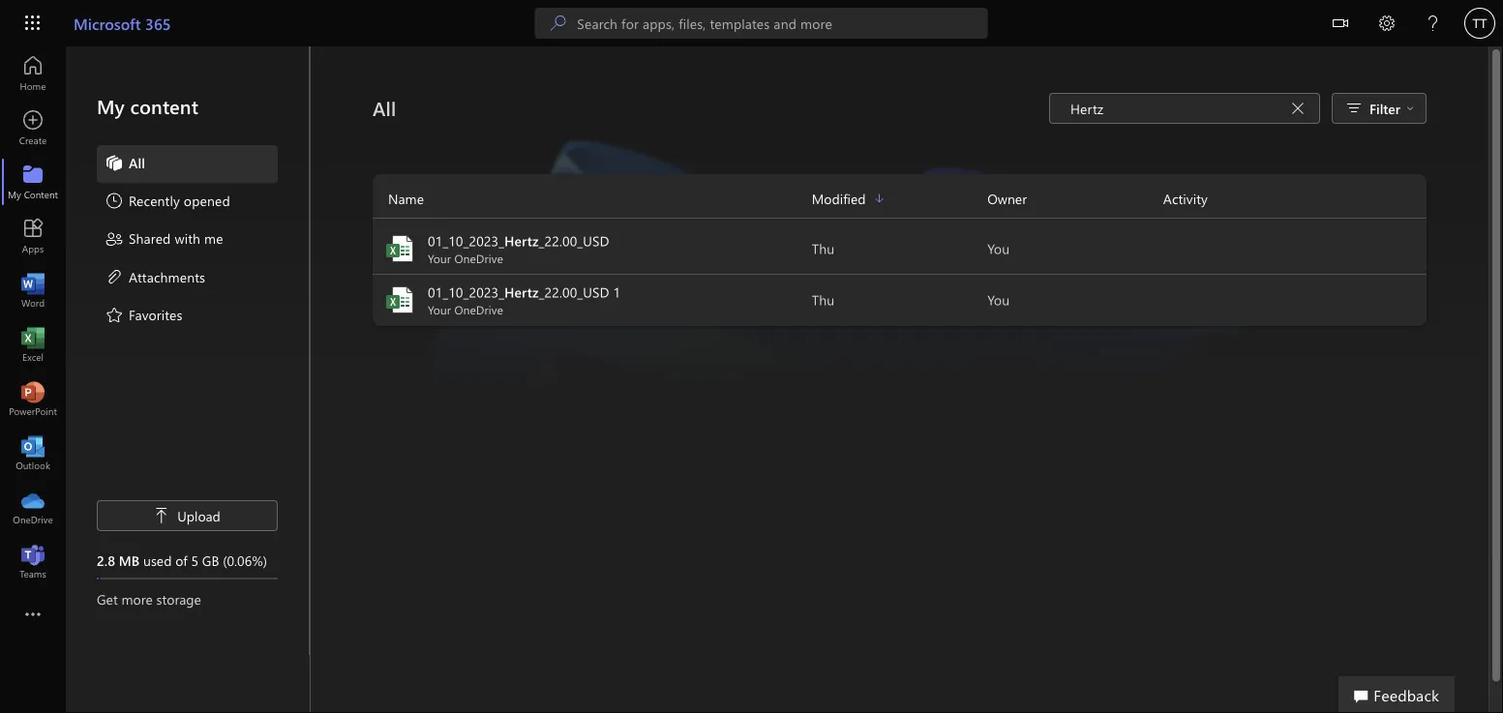 Task type: locate. For each thing, give the bounding box(es) containing it.
modified button
[[812, 188, 988, 210]]

1 vertical spatial onedrive
[[455, 302, 504, 318]]

None search field
[[535, 8, 988, 39]]

01_10_2023_
[[428, 232, 505, 250], [428, 283, 505, 301]]

1 _22.00_usd from the top
[[539, 232, 610, 250]]

1 vertical spatial your
[[428, 302, 451, 318]]

more
[[122, 590, 153, 608]]

hertz
[[505, 232, 539, 250], [505, 283, 539, 301]]

menu
[[97, 145, 278, 335]]

hertz inside 01_10_2023_ hertz _22.00_usd 1 your onedrive
[[505, 283, 539, 301]]

1 vertical spatial _22.00_usd
[[539, 283, 610, 301]]

onedrive
[[455, 251, 504, 266], [455, 302, 504, 318]]

2 01_10_2023_ from the top
[[428, 283, 505, 301]]

1 your from the top
[[428, 251, 451, 266]]

recently
[[129, 191, 180, 209]]

all inside all element
[[129, 153, 145, 171]]

0 vertical spatial you
[[988, 240, 1010, 258]]

2 you from the top
[[988, 291, 1010, 309]]

1 vertical spatial hertz
[[505, 283, 539, 301]]

thu
[[812, 240, 835, 258], [812, 291, 835, 309]]

1 horizontal spatial all
[[373, 95, 396, 121]]

favorites
[[129, 306, 183, 323]]

my content image
[[23, 172, 43, 192]]

microsoft 365 banner
[[0, 0, 1504, 50]]

0 horizontal spatial all
[[129, 153, 145, 171]]

filter 
[[1370, 99, 1415, 117]]

0 vertical spatial 01_10_2023_
[[428, 232, 505, 250]]

01_10_2023_ inside 01_10_2023_ hertz _22.00_usd 1 your onedrive
[[428, 283, 505, 301]]

filter
[[1370, 99, 1401, 117]]

0 vertical spatial all
[[373, 95, 396, 121]]

all element
[[105, 153, 145, 176]]

0 vertical spatial excel image
[[384, 233, 415, 264]]

powerpoint image
[[23, 389, 43, 409]]

(0.06%)
[[223, 551, 267, 569]]

0 vertical spatial onedrive
[[455, 251, 504, 266]]

2 your from the top
[[428, 302, 451, 318]]

1 you from the top
[[988, 240, 1010, 258]]

2 _22.00_usd from the top
[[539, 283, 610, 301]]

0 vertical spatial _22.00_usd
[[539, 232, 610, 250]]

menu containing all
[[97, 145, 278, 335]]

thu for _22.00_usd 1
[[812, 291, 835, 309]]

upload
[[177, 507, 221, 525]]

_22.00_usd inside 01_10_2023_ hertz _22.00_usd your onedrive
[[539, 232, 610, 250]]

name
[[388, 190, 424, 208]]

hertz up 01_10_2023_ hertz _22.00_usd 1 your onedrive
[[505, 232, 539, 250]]

activity
[[1164, 190, 1208, 208]]

used
[[143, 551, 172, 569]]

owner button
[[988, 188, 1164, 210]]

1 vertical spatial excel image
[[23, 335, 43, 354]]

onedrive down 01_10_2023_ hertz _22.00_usd your onedrive
[[455, 302, 504, 318]]

Filter by keyword text field
[[1069, 99, 1285, 118]]

1 horizontal spatial excel image
[[384, 233, 415, 264]]

hertz for _22.00_usd
[[505, 232, 539, 250]]

_22.00_usd inside 01_10_2023_ hertz _22.00_usd 1 your onedrive
[[539, 283, 610, 301]]

mb
[[119, 551, 140, 569]]

0 vertical spatial thu
[[812, 240, 835, 258]]

1 vertical spatial all
[[129, 153, 145, 171]]

your up 01_10_2023_ hertz _22.00_usd 1 your onedrive
[[428, 251, 451, 266]]

row containing name
[[373, 188, 1427, 219]]

1 thu from the top
[[812, 240, 835, 258]]

2 onedrive from the top
[[455, 302, 504, 318]]

shared with me element
[[105, 229, 223, 252]]

my content left pane navigation navigation
[[66, 46, 310, 656]]

hertz down 01_10_2023_ hertz _22.00_usd your onedrive
[[505, 283, 539, 301]]

gb
[[202, 551, 219, 569]]

 button
[[1318, 0, 1364, 50]]

excel image up powerpoint icon
[[23, 335, 43, 354]]

you for _22.00_usd
[[988, 240, 1010, 258]]

name 01_10_2023_hertz_22.00_usd cell
[[373, 231, 812, 266]]

01_10_2023_ hertz _22.00_usd your onedrive
[[428, 232, 610, 266]]

none search field inside microsoft 365 banner
[[535, 8, 988, 39]]

_22.00_usd left 1
[[539, 283, 610, 301]]

excel image down the name at top left
[[384, 233, 415, 264]]

your right excel icon
[[428, 302, 451, 318]]

onedrive up 01_10_2023_ hertz _22.00_usd 1 your onedrive
[[455, 251, 504, 266]]

1 hertz from the top
[[505, 232, 539, 250]]

get
[[97, 590, 118, 608]]

excel image
[[384, 233, 415, 264], [23, 335, 43, 354]]

0 vertical spatial hertz
[[505, 232, 539, 250]]

owner
[[988, 190, 1027, 208]]

my content
[[97, 93, 199, 119]]

navigation
[[0, 46, 66, 589]]

2.8
[[97, 551, 115, 569]]

activity, column 4 of 4 column header
[[1164, 188, 1427, 210]]

name button
[[373, 188, 812, 210]]

_22.00_usd down 'name' button
[[539, 232, 610, 250]]

2.8 mb used of 5 gb (0.06%)
[[97, 551, 267, 569]]

your
[[428, 251, 451, 266], [428, 302, 451, 318]]

recently opened
[[129, 191, 230, 209]]

1 vertical spatial you
[[988, 291, 1010, 309]]

all
[[373, 95, 396, 121], [129, 153, 145, 171]]

name 01_10_2023_hertz_22.00_usd 1 cell
[[373, 283, 812, 318]]

your inside 01_10_2023_ hertz _22.00_usd 1 your onedrive
[[428, 302, 451, 318]]

row
[[373, 188, 1427, 219]]

opened
[[184, 191, 230, 209]]

2 thu from the top
[[812, 291, 835, 309]]

storage
[[156, 590, 201, 608]]

_22.00_usd
[[539, 232, 610, 250], [539, 283, 610, 301]]

01_10_2023_ hertz _22.00_usd 1 your onedrive
[[428, 283, 621, 318]]

recently opened element
[[105, 191, 230, 214]]

all up the name at top left
[[373, 95, 396, 121]]

1 vertical spatial 01_10_2023_
[[428, 283, 505, 301]]

get more storage
[[97, 590, 201, 608]]

1 01_10_2023_ from the top
[[428, 232, 505, 250]]

hertz inside 01_10_2023_ hertz _22.00_usd your onedrive
[[505, 232, 539, 250]]

all up recently
[[129, 153, 145, 171]]

0 vertical spatial your
[[428, 251, 451, 266]]

2 hertz from the top
[[505, 283, 539, 301]]

thu for _22.00_usd
[[812, 240, 835, 258]]

tt button
[[1457, 0, 1504, 46]]

you
[[988, 240, 1010, 258], [988, 291, 1010, 309]]

word image
[[23, 281, 43, 300]]

01_10_2023_ right excel icon
[[428, 283, 505, 301]]

1 onedrive from the top
[[455, 251, 504, 266]]

1 vertical spatial thu
[[812, 291, 835, 309]]

01_10_2023_ inside 01_10_2023_ hertz _22.00_usd your onedrive
[[428, 232, 505, 250]]

01_10_2023_ up 01_10_2023_ hertz _22.00_usd 1 your onedrive
[[428, 232, 505, 250]]

my
[[97, 93, 125, 119]]



Task type: vqa. For each thing, say whether or not it's contained in the screenshot.
Name 01_10_2023_Hertz_22.00_Usd 1 Cell
yes



Task type: describe. For each thing, give the bounding box(es) containing it.
onedrive inside 01_10_2023_ hertz _22.00_usd 1 your onedrive
[[455, 302, 504, 318]]

shared
[[129, 229, 171, 247]]


[[1333, 15, 1349, 31]]

tt
[[1473, 15, 1488, 31]]

favorites element
[[105, 305, 183, 328]]

1
[[613, 283, 621, 301]]

5
[[191, 551, 198, 569]]

Search box. Suggestions appear as you type. search field
[[577, 8, 988, 39]]

01_10_2023_ for _22.00_usd 1
[[428, 283, 505, 301]]

create image
[[23, 118, 43, 138]]

shared with me
[[129, 229, 223, 247]]

01_10_2023_ for _22.00_usd
[[428, 232, 505, 250]]

modified
[[812, 190, 866, 208]]

_22.00_usd for _22.00_usd 1
[[539, 283, 610, 301]]

your inside 01_10_2023_ hertz _22.00_usd your onedrive
[[428, 251, 451, 266]]

content
[[130, 93, 199, 119]]


[[1407, 105, 1415, 112]]

excel image inside the name 01_10_2023_hertz_22.00_usd cell
[[384, 233, 415, 264]]

view more apps image
[[23, 606, 43, 626]]


[[154, 508, 170, 524]]

of
[[176, 551, 187, 569]]

onedrive image
[[23, 498, 43, 517]]

0 horizontal spatial excel image
[[23, 335, 43, 354]]

365
[[145, 13, 171, 33]]

excel image
[[384, 285, 415, 316]]

outlook image
[[23, 443, 43, 463]]

with
[[175, 229, 201, 247]]

apps image
[[23, 227, 43, 246]]

microsoft 365
[[74, 13, 171, 33]]

attachments
[[129, 268, 205, 285]]

menu inside my content left pane navigation navigation
[[97, 145, 278, 335]]

get more storage button
[[97, 590, 278, 609]]

hertz for _22.00_usd 1
[[505, 283, 539, 301]]

feedback
[[1374, 685, 1440, 705]]

home image
[[23, 64, 43, 83]]

you for _22.00_usd 1
[[988, 291, 1010, 309]]

_22.00_usd for _22.00_usd
[[539, 232, 610, 250]]

feedback button
[[1339, 677, 1455, 714]]

onedrive inside 01_10_2023_ hertz _22.00_usd your onedrive
[[455, 251, 504, 266]]

attachments element
[[105, 267, 205, 290]]

me
[[204, 229, 223, 247]]

teams image
[[23, 552, 43, 571]]

microsoft
[[74, 13, 141, 33]]

 upload
[[154, 507, 221, 525]]

displaying 2 out of 4 files. status
[[1050, 93, 1321, 124]]



